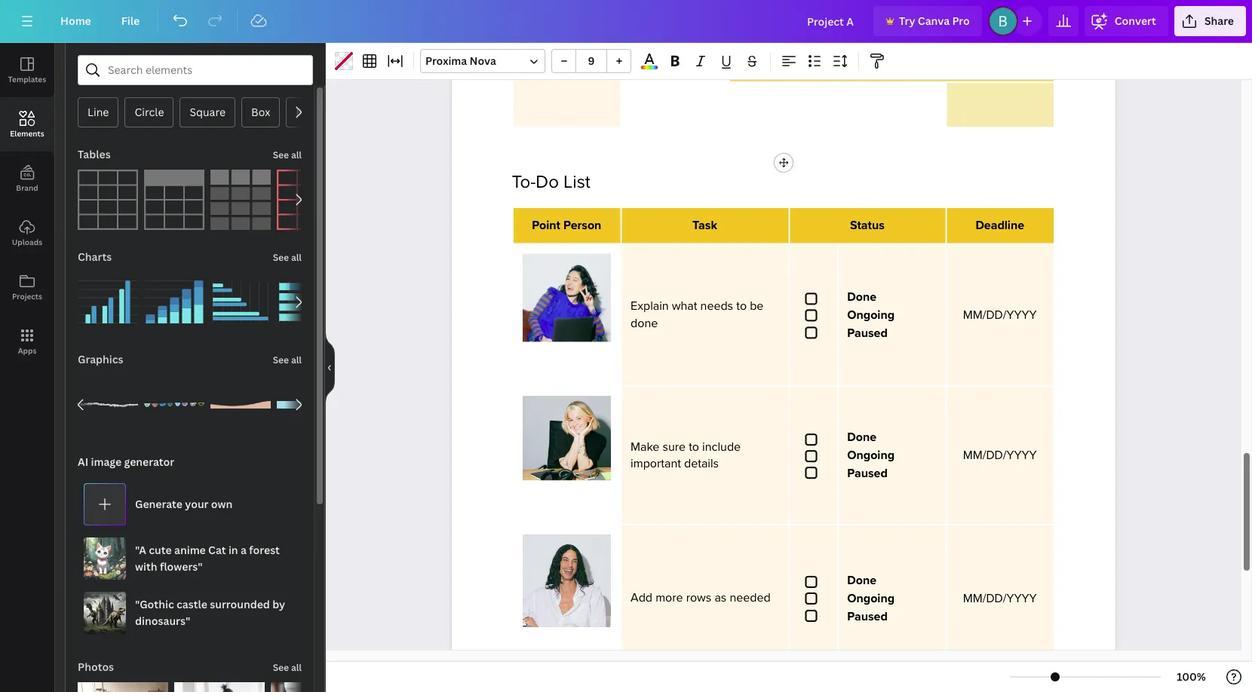 Task type: vqa. For each thing, say whether or not it's contained in the screenshot.
Create inside the button
no



Task type: describe. For each thing, give the bounding box(es) containing it.
surrounded
[[210, 598, 270, 612]]

file button
[[109, 6, 152, 36]]

rectangle
[[296, 105, 347, 119]]

cute
[[149, 543, 172, 558]]

proxima
[[426, 54, 467, 68]]

brand button
[[0, 152, 54, 206]]

share button
[[1175, 6, 1247, 36]]

projects
[[12, 291, 42, 302]]

see for tables
[[273, 149, 289, 162]]

square button
[[180, 97, 236, 128]]

focused businessman using laptop image
[[174, 683, 265, 693]]

anime
[[174, 543, 206, 558]]

proxima nova
[[426, 54, 497, 68]]

dinosaurs"
[[135, 614, 190, 629]]

generator
[[124, 455, 175, 469]]

Design title text field
[[795, 6, 868, 36]]

tables
[[78, 147, 111, 162]]

side panel tab list
[[0, 43, 54, 369]]

– – number field
[[581, 54, 602, 68]]

charts button
[[76, 242, 113, 272]]

generate
[[135, 497, 183, 512]]

try canva pro
[[900, 14, 970, 28]]

see for graphics
[[273, 354, 289, 367]]

projects button
[[0, 260, 54, 315]]

no color image
[[335, 52, 353, 70]]

share
[[1205, 14, 1235, 28]]

square
[[190, 105, 226, 119]]

templates button
[[0, 43, 54, 97]]

file
[[121, 14, 140, 28]]

graphics button
[[76, 345, 125, 375]]

see all button for charts
[[271, 242, 303, 272]]

elements button
[[0, 97, 54, 152]]

circle button
[[125, 97, 174, 128]]

tables button
[[76, 140, 112, 170]]

try
[[900, 14, 916, 28]]

to-do list
[[512, 171, 596, 193]]

"gothic castle surrounded by dinosaurs"
[[135, 598, 285, 629]]

by
[[273, 598, 285, 612]]

flowers"
[[160, 560, 203, 574]]

box button
[[242, 97, 280, 128]]

uploads button
[[0, 206, 54, 260]]

convert button
[[1085, 6, 1169, 36]]

1 add this table to the canvas image from the left
[[78, 170, 138, 230]]

all for graphics
[[291, 354, 302, 367]]

box
[[251, 105, 270, 119]]

"gothic
[[135, 598, 174, 612]]

see all for photos
[[273, 662, 302, 675]]

abstract border image
[[211, 375, 271, 435]]

ai
[[78, 455, 88, 469]]



Task type: locate. For each thing, give the bounding box(es) containing it.
100% button
[[1168, 666, 1217, 690]]

"a
[[135, 543, 146, 558]]

main menu bar
[[0, 0, 1253, 43]]

3 see from the top
[[273, 354, 289, 367]]

all for tables
[[291, 149, 302, 162]]

line button
[[78, 97, 119, 128]]

100%
[[1178, 670, 1207, 685]]

graphics
[[78, 352, 123, 367]]

all for charts
[[291, 251, 302, 264]]

try canva pro button
[[874, 6, 983, 36]]

teacher teaching students with digital art image
[[78, 683, 168, 693]]

convert
[[1115, 14, 1157, 28]]

a
[[241, 543, 247, 558]]

elements
[[10, 128, 44, 139]]

all
[[291, 149, 302, 162], [291, 251, 302, 264], [291, 354, 302, 367], [291, 662, 302, 675]]

hide image
[[325, 332, 335, 404]]

2 all from the top
[[291, 251, 302, 264]]

3 see all from the top
[[273, 354, 302, 367]]

"a cute anime cat in a forest with flowers"
[[135, 543, 280, 574]]

photos button
[[76, 653, 116, 683]]

group
[[552, 49, 632, 73], [78, 263, 138, 333], [144, 263, 205, 333], [211, 263, 271, 333], [277, 272, 337, 333], [78, 366, 138, 435], [144, 375, 205, 435], [211, 375, 271, 435], [277, 375, 337, 435], [78, 674, 168, 693], [174, 674, 265, 693], [271, 683, 361, 693]]

list
[[564, 171, 591, 193]]

1 all from the top
[[291, 149, 302, 162]]

nova
[[470, 54, 497, 68]]

4 add this table to the canvas image from the left
[[277, 170, 337, 230]]

apps button
[[0, 315, 54, 369]]

brand
[[16, 183, 38, 193]]

see all for graphics
[[273, 354, 302, 367]]

charts
[[78, 250, 112, 264]]

see for charts
[[273, 251, 289, 264]]

see all
[[273, 149, 302, 162], [273, 251, 302, 264], [273, 354, 302, 367], [273, 662, 302, 675]]

image
[[91, 455, 122, 469]]

to-
[[512, 171, 536, 193]]

abstract hand made pattern element image
[[144, 375, 205, 435]]

see all for charts
[[273, 251, 302, 264]]

3 see all button from the top
[[271, 345, 303, 375]]

templates
[[8, 74, 46, 85]]

3 add this table to the canvas image from the left
[[211, 170, 271, 230]]

easter banner image
[[277, 375, 337, 435]]

see
[[273, 149, 289, 162], [273, 251, 289, 264], [273, 354, 289, 367], [273, 662, 289, 675]]

3 all from the top
[[291, 354, 302, 367]]

Search elements search field
[[108, 56, 283, 85]]

4 see all button from the top
[[271, 653, 303, 683]]

None text field
[[523, 243, 611, 371], [523, 386, 611, 510], [523, 525, 611, 657], [799, 574, 828, 624], [523, 243, 611, 371], [523, 386, 611, 510], [523, 525, 611, 657], [799, 574, 828, 624]]

2 see all button from the top
[[271, 242, 303, 272]]

generate your own
[[135, 497, 233, 512]]

uploads
[[12, 237, 42, 248]]

home
[[60, 14, 91, 28]]

all for photos
[[291, 662, 302, 675]]

with
[[135, 560, 157, 574]]

castle
[[177, 598, 207, 612]]

circle
[[135, 105, 164, 119]]

1 see all from the top
[[273, 149, 302, 162]]

see all button for graphics
[[271, 345, 303, 375]]

canva
[[918, 14, 950, 28]]

4 see all from the top
[[273, 662, 302, 675]]

4 all from the top
[[291, 662, 302, 675]]

forest
[[249, 543, 280, 558]]

in
[[229, 543, 238, 558]]

2 see all from the top
[[273, 251, 302, 264]]

torn paper banner with space for text image
[[78, 375, 138, 435]]

4 see from the top
[[273, 662, 289, 675]]

see all button for photos
[[271, 653, 303, 683]]

color range image
[[642, 66, 658, 69]]

barista making coffee image
[[271, 683, 361, 693]]

apps
[[18, 346, 37, 356]]

photos
[[78, 660, 114, 675]]

see for photos
[[273, 662, 289, 675]]

do
[[536, 171, 559, 193]]

2 add this table to the canvas image from the left
[[144, 170, 205, 230]]

ai image generator
[[78, 455, 175, 469]]

None text field
[[799, 290, 828, 341], [799, 431, 828, 481], [799, 290, 828, 341], [799, 431, 828, 481]]

see all for tables
[[273, 149, 302, 162]]

2 see from the top
[[273, 251, 289, 264]]

1 see from the top
[[273, 149, 289, 162]]

proxima nova button
[[420, 49, 546, 73]]

pro
[[953, 14, 970, 28]]

own
[[211, 497, 233, 512]]

cat
[[208, 543, 226, 558]]

1 see all button from the top
[[271, 140, 303, 170]]

add this table to the canvas image
[[78, 170, 138, 230], [144, 170, 205, 230], [211, 170, 271, 230], [277, 170, 337, 230]]

line
[[88, 105, 109, 119]]

your
[[185, 497, 209, 512]]

see all button for tables
[[271, 140, 303, 170]]

rectangle button
[[286, 97, 356, 128]]

home link
[[48, 6, 103, 36]]

see all button
[[271, 140, 303, 170], [271, 242, 303, 272], [271, 345, 303, 375], [271, 653, 303, 683]]



